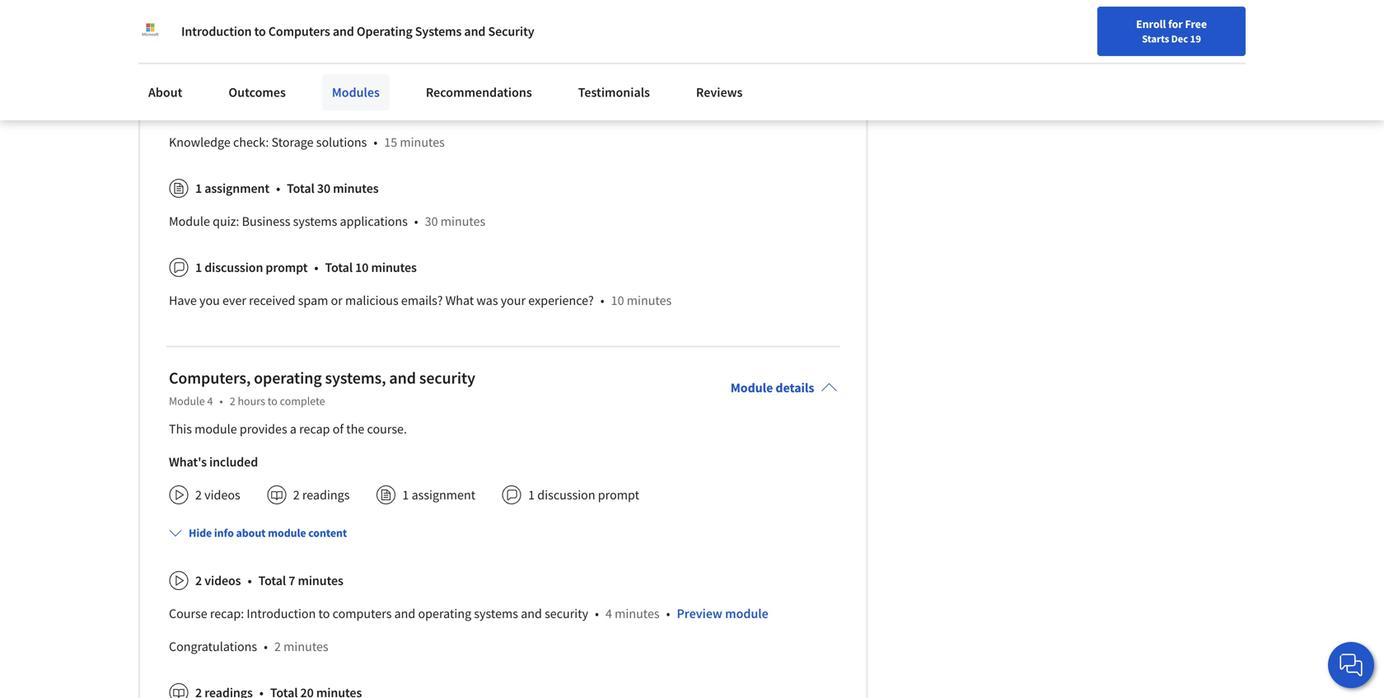 Task type: describe. For each thing, give the bounding box(es) containing it.
provides
[[240, 421, 287, 437]]

security inside computers, operating systems, and security module 4 • 2 hours to complete
[[419, 368, 476, 388]]

malicious
[[345, 292, 399, 309]]

0 horizontal spatial 30
[[317, 180, 331, 197]]

introduction inside info about module content element
[[247, 606, 316, 622]]

quiz:
[[213, 213, 239, 230]]

total for total 30 minutes
[[287, 180, 315, 197]]

course recap: introduction to computers and operating systems and security • 4 minutes • preview module
[[169, 606, 769, 622]]

english button
[[1039, 0, 1138, 54]]

1 horizontal spatial prompt
[[598, 487, 640, 503]]

to inside computers, operating systems, and security module 4 • 2 hours to complete
[[268, 394, 278, 409]]

preview
[[677, 606, 723, 622]]

1 videos from the top
[[205, 487, 240, 503]]

self review: business software • 10 minutes
[[169, 35, 411, 52]]

show notifications image
[[1162, 21, 1182, 40]]

recap
[[299, 421, 330, 437]]

recap:
[[210, 606, 244, 622]]

outcomes link
[[219, 74, 296, 110]]

applications
[[340, 213, 408, 230]]

your
[[501, 292, 526, 309]]

what's
[[169, 454, 207, 470]]

0 horizontal spatial systems
[[293, 213, 337, 230]]

course
[[169, 606, 207, 622]]

info about module content element
[[162, 512, 838, 698]]

• total 30 minutes
[[276, 180, 379, 197]]

module for module details
[[731, 380, 773, 396]]

2 right 'congratulations'
[[274, 638, 281, 655]]

2 left readings
[[293, 487, 300, 503]]

computers
[[333, 606, 392, 622]]

readings
[[302, 487, 350, 503]]

15 for software
[[387, 68, 401, 85]]

security
[[488, 23, 535, 40]]

knowledge check: email apps • 15 minutes
[[169, 101, 410, 118]]

7
[[289, 573, 295, 589]]

computers
[[269, 23, 330, 40]]

complete
[[280, 394, 325, 409]]

modules
[[332, 84, 380, 101]]

about
[[236, 526, 266, 540]]

testimonials
[[578, 84, 650, 101]]

• total 7 minutes
[[248, 573, 344, 589]]

module inside the hide info about module content region
[[725, 606, 769, 622]]

discussion inside the hide info about module content region
[[205, 259, 263, 276]]

hide info about module content region containing self review: business software
[[169, 0, 838, 324]]

storage
[[272, 134, 314, 151]]

what
[[446, 292, 474, 309]]

0 vertical spatial 10
[[351, 35, 364, 52]]

hours
[[238, 394, 265, 409]]

total for total 7 minutes
[[258, 573, 286, 589]]

congratulations • 2 minutes
[[169, 638, 329, 655]]

microsoft image
[[138, 20, 162, 43]]

operating inside computers, operating systems, and security module 4 • 2 hours to complete
[[254, 368, 322, 388]]

1 2 videos from the top
[[195, 487, 240, 503]]

recommendations link
[[416, 74, 542, 110]]

reviews
[[696, 84, 743, 101]]

1 horizontal spatial discussion
[[538, 487, 596, 503]]

2 readings
[[293, 487, 350, 503]]

about
[[148, 84, 182, 101]]

was
[[477, 292, 498, 309]]

modules link
[[322, 74, 390, 110]]

a
[[290, 421, 297, 437]]

2 up course
[[195, 573, 202, 589]]

for
[[1169, 16, 1183, 31]]

1 horizontal spatial 1 assignment
[[403, 487, 476, 503]]

business for check:
[[272, 68, 320, 85]]

• total 10 minutes
[[314, 259, 417, 276]]

this
[[169, 421, 192, 437]]

starts
[[1142, 32, 1170, 45]]

email
[[272, 101, 303, 118]]

business for quiz:
[[242, 213, 290, 230]]

hide info about module content
[[189, 526, 347, 540]]

module inside hide info about module content dropdown button
[[268, 526, 306, 540]]

reviews link
[[686, 74, 753, 110]]

1 vertical spatial assignment
[[412, 487, 476, 503]]

and inside computers, operating systems, and security module 4 • 2 hours to complete
[[389, 368, 416, 388]]

course.
[[367, 421, 407, 437]]

security inside the hide info about module content region
[[545, 606, 589, 622]]

check: for business
[[233, 68, 269, 85]]

videos inside info about module content element
[[205, 573, 241, 589]]

emails?
[[401, 292, 443, 309]]

enroll
[[1137, 16, 1166, 31]]



Task type: locate. For each thing, give the bounding box(es) containing it.
module inside computers, operating systems, and security module 4 • 2 hours to complete
[[169, 394, 205, 409]]

1 vertical spatial videos
[[205, 573, 241, 589]]

assignment inside the hide info about module content region
[[205, 180, 270, 197]]

computers, operating systems, and security module 4 • 2 hours to complete
[[169, 368, 476, 409]]

module for module quiz: business systems applications • 30 minutes
[[169, 213, 210, 230]]

videos down what's included
[[205, 487, 240, 503]]

1 assignment
[[195, 180, 270, 197], [403, 487, 476, 503]]

dec
[[1172, 32, 1189, 45]]

1 vertical spatial 1 discussion prompt
[[528, 487, 640, 503]]

15 for solutions
[[384, 134, 397, 151]]

1 vertical spatial software
[[323, 68, 370, 85]]

discussion
[[205, 259, 263, 276], [538, 487, 596, 503]]

0 vertical spatial total
[[287, 180, 315, 197]]

check: up knowledge check: email apps • 15 minutes
[[233, 68, 269, 85]]

1 horizontal spatial module
[[268, 526, 306, 540]]

0 vertical spatial operating
[[254, 368, 322, 388]]

2 vertical spatial to
[[319, 606, 330, 622]]

10 right experience?
[[611, 292, 624, 309]]

hide info about module content region inside info about module content element
[[169, 558, 838, 698]]

testimonials link
[[568, 74, 660, 110]]

0 horizontal spatial 1 discussion prompt
[[195, 259, 308, 276]]

operating inside the hide info about module content region
[[418, 606, 472, 622]]

2 videos from the top
[[205, 573, 241, 589]]

1 vertical spatial operating
[[418, 606, 472, 622]]

2 vertical spatial 10
[[611, 292, 624, 309]]

1 vertical spatial hide info about module content region
[[169, 558, 838, 698]]

software up apps
[[323, 68, 370, 85]]

module quiz: business systems applications • 30 minutes
[[169, 213, 486, 230]]

1 discussion prompt
[[195, 259, 308, 276], [528, 487, 640, 503]]

0 horizontal spatial module
[[195, 421, 237, 437]]

module up this
[[169, 394, 205, 409]]

1 vertical spatial module
[[268, 526, 306, 540]]

knowledge for knowledge check: business software
[[169, 68, 231, 85]]

0 horizontal spatial operating
[[254, 368, 322, 388]]

19
[[1191, 32, 1202, 45]]

the
[[346, 421, 365, 437]]

systems inside info about module content element
[[474, 606, 518, 622]]

hide info about module content region
[[169, 0, 838, 324], [169, 558, 838, 698]]

0 vertical spatial videos
[[205, 487, 240, 503]]

2 horizontal spatial to
[[319, 606, 330, 622]]

total inside info about module content element
[[258, 573, 286, 589]]

knowledge for knowledge check: storage solutions
[[169, 134, 231, 151]]

0 vertical spatial module
[[195, 421, 237, 437]]

1 assignment inside the hide info about module content region
[[195, 180, 270, 197]]

0 vertical spatial 30
[[317, 180, 331, 197]]

2 horizontal spatial total
[[325, 259, 353, 276]]

computers,
[[169, 368, 251, 388]]

info
[[214, 526, 234, 540]]

1
[[195, 180, 202, 197], [195, 259, 202, 276], [403, 487, 409, 503], [528, 487, 535, 503]]

experience?
[[528, 292, 594, 309]]

apps
[[305, 101, 332, 118]]

1 horizontal spatial 4
[[606, 606, 612, 622]]

about link
[[138, 74, 192, 110]]

what's included
[[169, 454, 258, 470]]

4 inside computers, operating systems, and security module 4 • 2 hours to complete
[[207, 394, 213, 409]]

0 horizontal spatial 4
[[207, 394, 213, 409]]

0 vertical spatial security
[[419, 368, 476, 388]]

prompt
[[266, 259, 308, 276], [598, 487, 640, 503]]

0 vertical spatial business
[[235, 35, 283, 52]]

0 vertical spatial hide info about module content region
[[169, 0, 838, 324]]

knowledge for knowledge check: email apps
[[169, 101, 231, 118]]

30
[[317, 180, 331, 197], [425, 213, 438, 230]]

0 vertical spatial check:
[[233, 68, 269, 85]]

2 check: from the top
[[233, 101, 269, 118]]

knowledge
[[169, 68, 231, 85], [169, 101, 231, 118], [169, 134, 231, 151]]

0 vertical spatial systems
[[293, 213, 337, 230]]

minutes
[[366, 35, 411, 52], [403, 68, 448, 85], [365, 101, 410, 118], [400, 134, 445, 151], [333, 180, 379, 197], [441, 213, 486, 230], [371, 259, 417, 276], [627, 292, 672, 309], [298, 573, 344, 589], [615, 606, 660, 622], [284, 638, 329, 655]]

review:
[[192, 35, 232, 52]]

business down self review: business software • 10 minutes
[[272, 68, 320, 85]]

0 vertical spatial introduction
[[181, 23, 252, 40]]

solutions
[[316, 134, 367, 151]]

1 horizontal spatial assignment
[[412, 487, 476, 503]]

0 vertical spatial software
[[286, 35, 333, 52]]

1 horizontal spatial security
[[545, 606, 589, 622]]

0 vertical spatial 2 videos
[[195, 487, 240, 503]]

2 vertical spatial business
[[242, 213, 290, 230]]

introduction to computers and operating systems and security
[[181, 23, 535, 40]]

module right preview
[[725, 606, 769, 622]]

to left computers on the left
[[254, 23, 266, 40]]

1 horizontal spatial 1 discussion prompt
[[528, 487, 640, 503]]

2 vertical spatial check:
[[233, 134, 269, 151]]

1 vertical spatial prompt
[[598, 487, 640, 503]]

15
[[387, 68, 401, 85], [349, 101, 362, 118], [384, 134, 397, 151]]

15 down the modules
[[349, 101, 362, 118]]

2 knowledge from the top
[[169, 101, 231, 118]]

2 2 videos from the top
[[195, 573, 241, 589]]

10 up the malicious
[[355, 259, 369, 276]]

2 down the what's
[[195, 487, 202, 503]]

or
[[331, 292, 343, 309]]

module details
[[731, 380, 815, 396]]

enroll for free starts dec 19
[[1137, 16, 1207, 45]]

0 horizontal spatial assignment
[[205, 180, 270, 197]]

0 vertical spatial to
[[254, 23, 266, 40]]

introduction
[[181, 23, 252, 40], [247, 606, 316, 622]]

1 vertical spatial discussion
[[538, 487, 596, 503]]

this module provides a recap of the course.
[[169, 421, 407, 437]]

0 vertical spatial 15
[[387, 68, 401, 85]]

hide
[[189, 526, 212, 540]]

received
[[249, 292, 295, 309]]

10
[[351, 35, 364, 52], [355, 259, 369, 276], [611, 292, 624, 309]]

module right about
[[268, 526, 306, 540]]

to inside the hide info about module content region
[[319, 606, 330, 622]]

check: for storage
[[233, 134, 269, 151]]

details
[[776, 380, 815, 396]]

preview module link
[[677, 606, 769, 622]]

included
[[209, 454, 258, 470]]

None search field
[[235, 10, 631, 43]]

1 horizontal spatial operating
[[418, 606, 472, 622]]

prompt inside the hide info about module content region
[[266, 259, 308, 276]]

0 vertical spatial 4
[[207, 394, 213, 409]]

operating
[[254, 368, 322, 388], [418, 606, 472, 622]]

of
[[333, 421, 344, 437]]

check: down outcomes
[[233, 101, 269, 118]]

module left details
[[731, 380, 773, 396]]

2 videos inside the hide info about module content region
[[195, 573, 241, 589]]

software up knowledge check: business software • 15 minutes
[[286, 35, 333, 52]]

knowledge check: business software • 15 minutes
[[169, 68, 448, 85]]

introduction down the 7
[[247, 606, 316, 622]]

15 for apps
[[349, 101, 362, 118]]

check: left storage
[[233, 134, 269, 151]]

1 vertical spatial security
[[545, 606, 589, 622]]

0 horizontal spatial 1 assignment
[[195, 180, 270, 197]]

1 vertical spatial 2 videos
[[195, 573, 241, 589]]

2 vertical spatial module
[[725, 606, 769, 622]]

introduction right microsoft icon on the left top
[[181, 23, 252, 40]]

0 horizontal spatial prompt
[[266, 259, 308, 276]]

0 vertical spatial 1 discussion prompt
[[195, 259, 308, 276]]

ever
[[223, 292, 246, 309]]

0 vertical spatial 1 assignment
[[195, 180, 270, 197]]

recommendations
[[426, 84, 532, 101]]

3 check: from the top
[[233, 134, 269, 151]]

to
[[254, 23, 266, 40], [268, 394, 278, 409], [319, 606, 330, 622]]

1 vertical spatial 4
[[606, 606, 612, 622]]

30 up module quiz: business systems applications • 30 minutes
[[317, 180, 331, 197]]

2 vertical spatial 15
[[384, 134, 397, 151]]

0 horizontal spatial discussion
[[205, 259, 263, 276]]

1 discussion prompt inside the hide info about module content region
[[195, 259, 308, 276]]

2 vertical spatial total
[[258, 573, 286, 589]]

0 horizontal spatial security
[[419, 368, 476, 388]]

to left computers
[[319, 606, 330, 622]]

3 knowledge from the top
[[169, 134, 231, 151]]

chat with us image
[[1338, 652, 1365, 678]]

business for review:
[[235, 35, 283, 52]]

module up what's included
[[195, 421, 237, 437]]

1 vertical spatial to
[[268, 394, 278, 409]]

1 horizontal spatial to
[[268, 394, 278, 409]]

1 vertical spatial introduction
[[247, 606, 316, 622]]

2
[[230, 394, 235, 409], [195, 487, 202, 503], [293, 487, 300, 503], [195, 573, 202, 589], [274, 638, 281, 655]]

english
[[1068, 19, 1109, 35]]

1 horizontal spatial 30
[[425, 213, 438, 230]]

knowledge check: storage solutions • 15 minutes
[[169, 134, 445, 151]]

assignment
[[205, 180, 270, 197], [412, 487, 476, 503]]

1 hide info about module content region from the top
[[169, 0, 838, 324]]

videos up recap:
[[205, 573, 241, 589]]

videos
[[205, 487, 240, 503], [205, 573, 241, 589]]

1 vertical spatial business
[[272, 68, 320, 85]]

2 vertical spatial knowledge
[[169, 134, 231, 151]]

content
[[308, 526, 347, 540]]

30 right applications
[[425, 213, 438, 230]]

systems
[[415, 23, 462, 40]]

business right the quiz:
[[242, 213, 290, 230]]

1 vertical spatial systems
[[474, 606, 518, 622]]

1 vertical spatial 15
[[349, 101, 362, 118]]

2 videos up recap:
[[195, 573, 241, 589]]

free
[[1185, 16, 1207, 31]]

2 videos
[[195, 487, 240, 503], [195, 573, 241, 589]]

total up module quiz: business systems applications • 30 minutes
[[287, 180, 315, 197]]

1 vertical spatial check:
[[233, 101, 269, 118]]

0 vertical spatial knowledge
[[169, 68, 231, 85]]

2 videos down what's included
[[195, 487, 240, 503]]

have you ever received spam or malicious emails? what was your experience? • 10 minutes
[[169, 292, 672, 309]]

1 vertical spatial total
[[325, 259, 353, 276]]

2 inside computers, operating systems, and security module 4 • 2 hours to complete
[[230, 394, 235, 409]]

congratulations
[[169, 638, 257, 655]]

total for total 10 minutes
[[325, 259, 353, 276]]

1 horizontal spatial systems
[[474, 606, 518, 622]]

1 vertical spatial 30
[[425, 213, 438, 230]]

0 horizontal spatial to
[[254, 23, 266, 40]]

•
[[340, 35, 344, 52], [377, 68, 381, 85], [339, 101, 343, 118], [374, 134, 378, 151], [276, 180, 280, 197], [414, 213, 418, 230], [314, 259, 319, 276], [601, 292, 605, 309], [220, 394, 223, 409], [248, 573, 252, 589], [595, 606, 599, 622], [666, 606, 670, 622], [264, 638, 268, 655]]

self
[[169, 35, 190, 52]]

10 up the modules
[[351, 35, 364, 52]]

you
[[199, 292, 220, 309]]

0 vertical spatial prompt
[[266, 259, 308, 276]]

module inside region
[[169, 213, 210, 230]]

0 vertical spatial discussion
[[205, 259, 263, 276]]

check:
[[233, 68, 269, 85], [233, 101, 269, 118], [233, 134, 269, 151]]

1 knowledge from the top
[[169, 68, 231, 85]]

1 check: from the top
[[233, 68, 269, 85]]

total up or
[[325, 259, 353, 276]]

4 inside info about module content element
[[606, 606, 612, 622]]

have
[[169, 292, 197, 309]]

4
[[207, 394, 213, 409], [606, 606, 612, 622]]

software for self review: business software
[[286, 35, 333, 52]]

module
[[169, 213, 210, 230], [731, 380, 773, 396], [169, 394, 205, 409]]

1 vertical spatial knowledge
[[169, 101, 231, 118]]

• inside computers, operating systems, and security module 4 • 2 hours to complete
[[220, 394, 223, 409]]

check: for email
[[233, 101, 269, 118]]

2 hide info about module content region from the top
[[169, 558, 838, 698]]

module left the quiz:
[[169, 213, 210, 230]]

module
[[195, 421, 237, 437], [268, 526, 306, 540], [725, 606, 769, 622]]

0 vertical spatial assignment
[[205, 180, 270, 197]]

1 horizontal spatial total
[[287, 180, 315, 197]]

business right review:
[[235, 35, 283, 52]]

spam
[[298, 292, 328, 309]]

hide info about module content region containing 2 videos
[[169, 558, 838, 698]]

2 horizontal spatial module
[[725, 606, 769, 622]]

software for knowledge check: business software
[[323, 68, 370, 85]]

systems,
[[325, 368, 386, 388]]

15 right solutions
[[384, 134, 397, 151]]

operating
[[357, 23, 413, 40]]

total
[[287, 180, 315, 197], [325, 259, 353, 276], [258, 573, 286, 589]]

1 vertical spatial 10
[[355, 259, 369, 276]]

outcomes
[[229, 84, 286, 101]]

2 left hours
[[230, 394, 235, 409]]

to right hours
[[268, 394, 278, 409]]

1 vertical spatial 1 assignment
[[403, 487, 476, 503]]

15 right the modules
[[387, 68, 401, 85]]

hide info about module content button
[[162, 518, 354, 548]]

0 horizontal spatial total
[[258, 573, 286, 589]]

total left the 7
[[258, 573, 286, 589]]



Task type: vqa. For each thing, say whether or not it's contained in the screenshot.
the Free:
no



